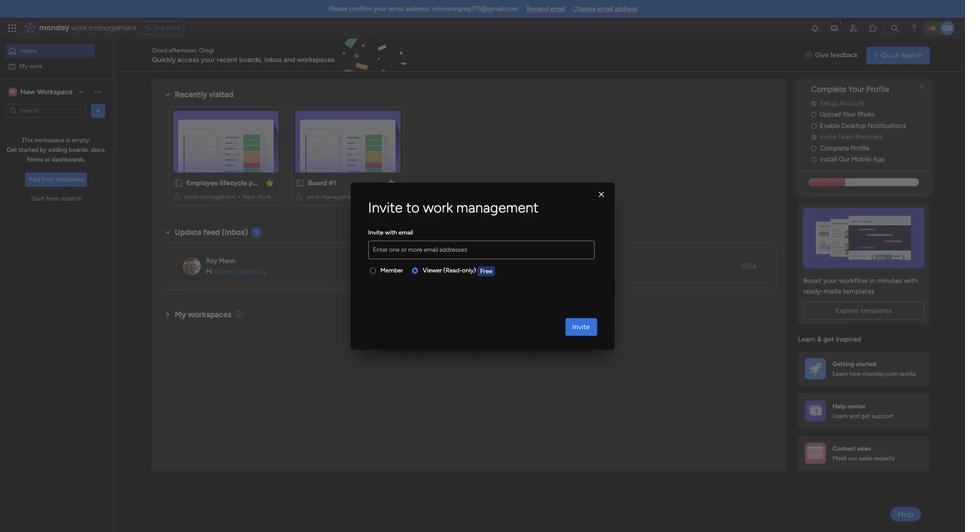 Task type: describe. For each thing, give the bounding box(es) containing it.
invite team members
[[820, 133, 883, 141]]

give
[[815, 51, 829, 59]]

center
[[847, 403, 866, 410]]

1 horizontal spatial your
[[374, 5, 387, 13]]

help button
[[890, 507, 921, 522]]

0 horizontal spatial workspace
[[37, 87, 73, 96]]

complete your profile
[[811, 85, 889, 94]]

search everything image
[[890, 24, 899, 33]]

board
[[308, 179, 327, 187]]

my for my work
[[19, 62, 28, 70]]

email left address:
[[389, 5, 404, 13]]

started inside the getting started learn how monday.com works
[[856, 360, 876, 368]]

v2 bolt switch image
[[874, 50, 879, 60]]

work right monday
[[71, 23, 87, 33]]

our
[[839, 155, 850, 163]]

my workspaces
[[175, 310, 231, 319]]

members
[[855, 133, 883, 141]]

enable
[[820, 122, 840, 130]]

roy mann
[[206, 257, 235, 265]]

close update feed (inbox) image
[[162, 227, 173, 238]]

my for my workspaces
[[175, 310, 186, 319]]

add
[[29, 176, 40, 183]]

check circle image
[[811, 134, 817, 141]]

home button
[[5, 44, 95, 58]]

Enter one or more email addresses text field
[[370, 241, 592, 259]]

recently visited
[[175, 90, 233, 99]]

0 vertical spatial profile
[[866, 85, 889, 94]]

workspace inside quick search results list box
[[379, 193, 409, 201]]

help image
[[910, 24, 919, 33]]

get inside help center learn and get support
[[861, 412, 870, 420]]

email right change
[[597, 5, 613, 13]]

select product image
[[8, 24, 17, 33]]

support
[[872, 412, 894, 420]]

lifecycle
[[220, 179, 247, 187]]

complete for complete your profile
[[811, 85, 846, 94]]

from for start
[[46, 195, 59, 202]]

quick search button
[[867, 46, 930, 64]]

good afternoon, greg! quickly access your recent boards, inbox and workspaces
[[152, 46, 335, 64]]

public board image
[[295, 178, 305, 188]]

help center element
[[798, 394, 930, 429]]

enable desktop notifications link
[[811, 121, 930, 131]]

team
[[838, 133, 854, 141]]

how
[[849, 370, 861, 378]]

start
[[31, 195, 45, 202]]

address:
[[406, 5, 431, 13]]

install our mobile app link
[[811, 155, 930, 165]]

profile inside complete profile link
[[851, 144, 870, 152]]

component image for board #1
[[295, 192, 303, 200]]

close image
[[599, 191, 604, 198]]

upload
[[820, 111, 841, 119]]

get
[[7, 146, 17, 154]]

change email address link
[[573, 5, 638, 13]]

templates inside boost your workflow in minutes with ready-made templates
[[843, 287, 875, 295]]

inbox image
[[830, 24, 839, 33]]

access
[[177, 55, 199, 64]]

> for #1
[[359, 193, 363, 201]]

setup account link
[[811, 98, 930, 108]]

give feedback
[[815, 51, 858, 59]]

notifications image
[[811, 24, 820, 33]]

board #1
[[308, 179, 336, 187]]

update
[[175, 228, 202, 237]]

email down to
[[399, 229, 413, 236]]

recent
[[217, 55, 237, 64]]

scratch
[[61, 195, 81, 202]]

circle o image for upload
[[811, 111, 817, 118]]

monday
[[39, 23, 69, 33]]

invite for invite with email
[[368, 229, 384, 236]]

home
[[20, 47, 37, 55]]

change email address
[[573, 5, 638, 13]]

new workspace
[[20, 87, 73, 96]]

please
[[329, 5, 348, 13]]

#1
[[329, 179, 336, 187]]

workspace inside the this workspace is empty. get started by adding boards, docs, forms or dashboards.
[[34, 136, 64, 144]]

(read-
[[443, 267, 462, 274]]

circle o image
[[811, 156, 817, 163]]

boost your workflow in minutes with ready-made templates
[[803, 276, 918, 295]]

setup account
[[820, 99, 865, 107]]

my work button
[[5, 59, 95, 73]]

feed
[[203, 228, 220, 237]]

invite members image
[[849, 24, 858, 33]]

roy
[[206, 257, 217, 265]]

0 horizontal spatial workspaces
[[188, 310, 231, 319]]

update feed (inbox)
[[175, 228, 248, 237]]

feedback
[[830, 51, 858, 59]]

roy mann image
[[183, 257, 201, 275]]

inbox
[[264, 55, 282, 64]]

0 horizontal spatial get
[[824, 335, 834, 343]]

enable desktop notifications
[[820, 122, 906, 130]]

invite team members link
[[811, 132, 930, 142]]

complete for complete profile
[[820, 144, 849, 152]]

made
[[824, 287, 841, 295]]

photo
[[858, 111, 875, 119]]

inspired
[[836, 335, 861, 343]]

visited
[[209, 90, 233, 99]]

your inside good afternoon, greg! quickly access your recent boards, inbox and workspaces
[[201, 55, 215, 64]]

my work
[[19, 62, 43, 70]]

check circle image
[[811, 100, 817, 107]]

see plans
[[154, 24, 181, 32]]

5d
[[748, 262, 756, 270]]

main
[[364, 193, 378, 201]]

or
[[45, 156, 50, 163]]

desktop
[[841, 122, 866, 130]]

workspace selection element
[[8, 86, 74, 97]]

employee lifecycle packages
[[186, 179, 279, 187]]

works
[[900, 370, 916, 378]]

work down board
[[306, 193, 320, 201]]

your for upload
[[843, 111, 856, 119]]

our
[[848, 455, 858, 462]]

quickly
[[152, 55, 176, 64]]

remove from favorites image
[[387, 178, 396, 187]]

invite to work management
[[368, 199, 539, 216]]

and inside help center learn and get support
[[849, 412, 860, 420]]



Task type: vqa. For each thing, say whether or not it's contained in the screenshot.


Task type: locate. For each thing, give the bounding box(es) containing it.
resend email link
[[527, 5, 566, 13]]

apps image
[[869, 24, 878, 33]]

1 vertical spatial boards,
[[69, 146, 89, 154]]

0 horizontal spatial my
[[19, 62, 28, 70]]

0 horizontal spatial and
[[284, 55, 295, 64]]

your for complete
[[848, 85, 865, 94]]

monday.com
[[863, 370, 898, 378]]

0 horizontal spatial component image
[[173, 192, 181, 200]]

workspaces right the inbox
[[297, 55, 335, 64]]

component image down public board icon at the left top of page
[[173, 192, 181, 200]]

learn for help
[[833, 412, 848, 420]]

v2 user feedback image
[[805, 50, 812, 60]]

boards,
[[239, 55, 263, 64], [69, 146, 89, 154]]

to
[[406, 199, 420, 216]]

member
[[380, 267, 403, 274]]

1 horizontal spatial my
[[175, 310, 186, 319]]

learn for getting
[[833, 370, 848, 378]]

1 vertical spatial with
[[904, 276, 918, 285]]

please confirm your email address: robinsongreg175@gmail.com
[[329, 5, 518, 13]]

monday work management
[[39, 23, 137, 33]]

public board image
[[173, 178, 183, 188]]

&
[[817, 335, 822, 343]]

circle o image for enable
[[811, 123, 817, 129]]

resend
[[527, 5, 549, 13]]

adding
[[48, 146, 67, 154]]

your down 'greg!'
[[201, 55, 215, 64]]

from right start
[[46, 195, 59, 202]]

0 vertical spatial workspace
[[34, 136, 64, 144]]

robinsongreg175@gmail.com
[[432, 5, 518, 13]]

1 horizontal spatial started
[[856, 360, 876, 368]]

this workspace is empty. get started by adding boards, docs, forms or dashboards.
[[7, 136, 106, 163]]

upload your photo link
[[811, 110, 930, 120]]

2 horizontal spatial your
[[823, 276, 837, 285]]

app
[[873, 155, 885, 163]]

0 vertical spatial from
[[41, 176, 55, 183]]

my right open my workspaces icon
[[175, 310, 186, 319]]

circle o image up circle o image
[[811, 145, 817, 152]]

work
[[71, 23, 87, 33], [29, 62, 43, 70], [184, 193, 198, 201], [306, 193, 320, 201], [423, 199, 453, 216]]

workspaces right open my workspaces icon
[[188, 310, 231, 319]]

> for lifecycle
[[237, 193, 241, 201]]

1 vertical spatial circle o image
[[811, 123, 817, 129]]

your
[[848, 85, 865, 94], [843, 111, 856, 119]]

circle o image
[[811, 111, 817, 118], [811, 123, 817, 129], [811, 145, 817, 152]]

1 horizontal spatial and
[[849, 412, 860, 420]]

help inside help center learn and get support
[[833, 403, 846, 410]]

1 horizontal spatial boards,
[[239, 55, 263, 64]]

0 vertical spatial help
[[833, 403, 846, 410]]

start from scratch button
[[27, 192, 85, 206]]

with right the minutes
[[904, 276, 918, 285]]

experts
[[874, 455, 895, 462]]

get right & in the right of the page
[[824, 335, 834, 343]]

0 vertical spatial templates
[[56, 176, 84, 183]]

help for help
[[898, 510, 914, 519]]

mobile
[[852, 155, 871, 163]]

workspaces inside good afternoon, greg! quickly access your recent boards, inbox and workspaces
[[297, 55, 335, 64]]

from
[[41, 176, 55, 183], [46, 195, 59, 202]]

> down the lifecycle
[[237, 193, 241, 201]]

0 horizontal spatial started
[[19, 146, 38, 154]]

complete up install at the top right
[[820, 144, 849, 152]]

see
[[154, 24, 164, 32]]

complete up setup
[[811, 85, 846, 94]]

started down this
[[19, 146, 38, 154]]

learn
[[798, 335, 816, 343], [833, 370, 848, 378], [833, 412, 848, 420]]

learn inside the getting started learn how monday.com works
[[833, 370, 848, 378]]

management
[[89, 23, 137, 33], [199, 193, 236, 201], [321, 193, 357, 201], [456, 199, 539, 216]]

2 > from the left
[[359, 193, 363, 201]]

contact sales element
[[798, 436, 930, 471]]

help inside button
[[898, 510, 914, 519]]

>
[[237, 193, 241, 201], [359, 193, 363, 201]]

invite inside button
[[572, 322, 590, 331]]

boards, left the inbox
[[239, 55, 263, 64]]

resend email
[[527, 5, 566, 13]]

1 horizontal spatial help
[[898, 510, 914, 519]]

circle o image for complete
[[811, 145, 817, 152]]

employee
[[186, 179, 218, 187]]

2 vertical spatial learn
[[833, 412, 848, 420]]

workspace down remove from favorites icon
[[257, 193, 288, 201]]

your right confirm
[[374, 5, 387, 13]]

> left main
[[359, 193, 363, 201]]

account
[[839, 99, 865, 107]]

0 horizontal spatial boards,
[[69, 146, 89, 154]]

1 vertical spatial new
[[243, 193, 255, 201]]

workspaces
[[297, 55, 335, 64], [188, 310, 231, 319]]

from for add
[[41, 176, 55, 183]]

greg!
[[199, 46, 214, 54]]

workspace up search in workspace field
[[37, 87, 73, 96]]

your inside boost your workflow in minutes with ready-made templates
[[823, 276, 837, 285]]

2 vertical spatial templates
[[861, 306, 892, 315]]

invite for invite
[[572, 322, 590, 331]]

change
[[573, 5, 596, 13]]

1
[[255, 228, 258, 236]]

quick search results list box
[[162, 100, 777, 217]]

1 horizontal spatial workspace
[[379, 193, 409, 201]]

2 vertical spatial circle o image
[[811, 145, 817, 152]]

new down the packages
[[243, 193, 255, 201]]

1 horizontal spatial with
[[904, 276, 918, 285]]

explore templates
[[836, 306, 892, 315]]

afternoon,
[[169, 46, 197, 54]]

boost
[[803, 276, 822, 285]]

viewer (read-only)
[[423, 267, 476, 274]]

started inside the this workspace is empty. get started by adding boards, docs, forms or dashboards.
[[19, 146, 38, 154]]

email right resend
[[550, 5, 566, 13]]

1 > from the left
[[237, 193, 241, 201]]

boards, inside good afternoon, greg! quickly access your recent boards, inbox and workspaces
[[239, 55, 263, 64]]

open my workspaces image
[[162, 309, 173, 320]]

0 vertical spatial your
[[374, 5, 387, 13]]

1 horizontal spatial >
[[359, 193, 363, 201]]

invite for invite team members
[[820, 133, 836, 141]]

is
[[66, 136, 70, 144]]

0 vertical spatial get
[[824, 335, 834, 343]]

new right n
[[20, 87, 35, 96]]

work right to
[[423, 199, 453, 216]]

1 circle o image from the top
[[811, 111, 817, 118]]

my down the home
[[19, 62, 28, 70]]

upload your photo
[[820, 111, 875, 119]]

0 vertical spatial workspace
[[37, 87, 73, 96]]

and inside good afternoon, greg! quickly access your recent boards, inbox and workspaces
[[284, 55, 295, 64]]

1 horizontal spatial workspace
[[257, 193, 288, 201]]

get down center
[[861, 412, 870, 420]]

0 vertical spatial circle o image
[[811, 111, 817, 118]]

1 vertical spatial workspace
[[257, 193, 288, 201]]

1 vertical spatial your
[[201, 55, 215, 64]]

workspace up by
[[34, 136, 64, 144]]

and down center
[[849, 412, 860, 420]]

1 vertical spatial your
[[843, 111, 856, 119]]

dapulse x slim image
[[917, 81, 927, 92]]

sales up our
[[857, 445, 871, 452]]

boards, inside the this workspace is empty. get started by adding boards, docs, forms or dashboards.
[[69, 146, 89, 154]]

1 horizontal spatial workspaces
[[297, 55, 335, 64]]

quick search
[[881, 51, 923, 59]]

meet
[[833, 455, 847, 462]]

templates image image
[[806, 208, 922, 268]]

0 vertical spatial with
[[385, 229, 397, 236]]

templates down the workflow
[[843, 287, 875, 295]]

1 vertical spatial templates
[[843, 287, 875, 295]]

quick
[[881, 51, 899, 59]]

confirm
[[349, 5, 372, 13]]

1 vertical spatial workspaces
[[188, 310, 231, 319]]

learn left & in the right of the page
[[798, 335, 816, 343]]

1 component image from the left
[[173, 192, 181, 200]]

work down employee
[[184, 193, 198, 201]]

boards, down empty.
[[69, 146, 89, 154]]

circle o image up check circle image
[[811, 123, 817, 129]]

learn & get inspired
[[798, 335, 861, 343]]

mann
[[219, 257, 235, 265]]

1 vertical spatial started
[[856, 360, 876, 368]]

learn down center
[[833, 412, 848, 420]]

workspace down remove from favorites image on the top left
[[379, 193, 409, 201]]

circle o image inside complete profile link
[[811, 145, 817, 152]]

search
[[901, 51, 923, 59]]

0 horizontal spatial workspace
[[34, 136, 64, 144]]

new inside quick search results list box
[[243, 193, 255, 201]]

new inside workspace selection element
[[20, 87, 35, 96]]

1 vertical spatial from
[[46, 195, 59, 202]]

1 horizontal spatial component image
[[295, 192, 303, 200]]

1 vertical spatial get
[[861, 412, 870, 420]]

1 horizontal spatial new
[[243, 193, 255, 201]]

profile
[[866, 85, 889, 94], [851, 144, 870, 152]]

work management > main workspace
[[306, 193, 409, 201]]

work down the home
[[29, 62, 43, 70]]

profile up mobile
[[851, 144, 870, 152]]

getting started element
[[798, 351, 930, 387]]

with up member
[[385, 229, 397, 236]]

contact sales meet our sales experts
[[833, 445, 895, 462]]

docs,
[[91, 146, 106, 154]]

work inside button
[[29, 62, 43, 70]]

your
[[374, 5, 387, 13], [201, 55, 215, 64], [823, 276, 837, 285]]

add from templates
[[29, 176, 84, 183]]

learn inside help center learn and get support
[[833, 412, 848, 420]]

1 image
[[837, 18, 845, 28]]

0 vertical spatial sales
[[857, 445, 871, 452]]

2 vertical spatial your
[[823, 276, 837, 285]]

1 horizontal spatial get
[[861, 412, 870, 420]]

your up account
[[848, 85, 865, 94]]

in
[[870, 276, 875, 285]]

3 circle o image from the top
[[811, 145, 817, 152]]

getting started learn how monday.com works
[[833, 360, 916, 378]]

from inside add from templates button
[[41, 176, 55, 183]]

start from scratch
[[31, 195, 81, 202]]

0 vertical spatial your
[[848, 85, 865, 94]]

your up made
[[823, 276, 837, 285]]

1 vertical spatial sales
[[859, 455, 873, 462]]

good
[[152, 46, 167, 54]]

explore templates button
[[803, 302, 925, 319]]

circle o image inside enable desktop notifications link
[[811, 123, 817, 129]]

0 vertical spatial complete
[[811, 85, 846, 94]]

with
[[385, 229, 397, 236], [904, 276, 918, 285]]

invite inside "link"
[[820, 133, 836, 141]]

1 vertical spatial and
[[849, 412, 860, 420]]

profile up 'setup account' link
[[866, 85, 889, 94]]

setup
[[820, 99, 838, 107]]

workspace image
[[8, 87, 17, 97]]

0 vertical spatial and
[[284, 55, 295, 64]]

1 vertical spatial complete
[[820, 144, 849, 152]]

invite
[[820, 133, 836, 141], [368, 199, 403, 216], [368, 229, 384, 236], [572, 322, 590, 331]]

0 horizontal spatial help
[[833, 403, 846, 410]]

0 vertical spatial new
[[20, 87, 35, 96]]

by
[[40, 146, 47, 154]]

contact
[[833, 445, 856, 452]]

1 vertical spatial workspace
[[379, 193, 409, 201]]

component image
[[173, 192, 181, 200], [295, 192, 303, 200]]

circle o image inside upload your photo link
[[811, 111, 817, 118]]

my
[[19, 62, 28, 70], [175, 310, 186, 319]]

complete profile link
[[811, 143, 930, 153]]

complete inside complete profile link
[[820, 144, 849, 152]]

your down account
[[843, 111, 856, 119]]

0 horizontal spatial your
[[201, 55, 215, 64]]

0 horizontal spatial with
[[385, 229, 397, 236]]

templates up scratch on the left top
[[56, 176, 84, 183]]

templates right explore
[[861, 306, 892, 315]]

0 horizontal spatial >
[[237, 193, 241, 201]]

1 vertical spatial my
[[175, 310, 186, 319]]

1 vertical spatial profile
[[851, 144, 870, 152]]

close recently visited image
[[162, 89, 173, 100]]

remove from favorites image
[[265, 178, 274, 187]]

0 vertical spatial my
[[19, 62, 28, 70]]

help for help center learn and get support
[[833, 403, 846, 410]]

from inside the start from scratch button
[[46, 195, 59, 202]]

learn down getting
[[833, 370, 848, 378]]

1 vertical spatial learn
[[833, 370, 848, 378]]

0 vertical spatial boards,
[[239, 55, 263, 64]]

from right add
[[41, 176, 55, 183]]

workflow
[[839, 276, 868, 285]]

my inside button
[[19, 62, 28, 70]]

0 vertical spatial learn
[[798, 335, 816, 343]]

circle o image down check circle icon
[[811, 111, 817, 118]]

invite for invite to work management
[[368, 199, 403, 216]]

getting
[[833, 360, 854, 368]]

notifications
[[868, 122, 906, 130]]

plans
[[166, 24, 181, 32]]

1 vertical spatial help
[[898, 510, 914, 519]]

with inside boost your workflow in minutes with ready-made templates
[[904, 276, 918, 285]]

minutes
[[877, 276, 902, 285]]

sales right our
[[859, 455, 873, 462]]

free
[[480, 267, 492, 275]]

component image down public board image
[[295, 192, 303, 200]]

greg robinson image
[[941, 21, 955, 35]]

forms
[[27, 156, 43, 163]]

0 vertical spatial workspaces
[[297, 55, 335, 64]]

2 component image from the left
[[295, 192, 303, 200]]

started up how
[[856, 360, 876, 368]]

and right the inbox
[[284, 55, 295, 64]]

workspace inside quick search results list box
[[257, 193, 288, 201]]

component image for employee lifecycle packages
[[173, 192, 181, 200]]

2 circle o image from the top
[[811, 123, 817, 129]]

0 horizontal spatial new
[[20, 87, 35, 96]]

viewer
[[423, 267, 442, 274]]

0 vertical spatial started
[[19, 146, 38, 154]]

Search in workspace field
[[18, 106, 74, 116]]



